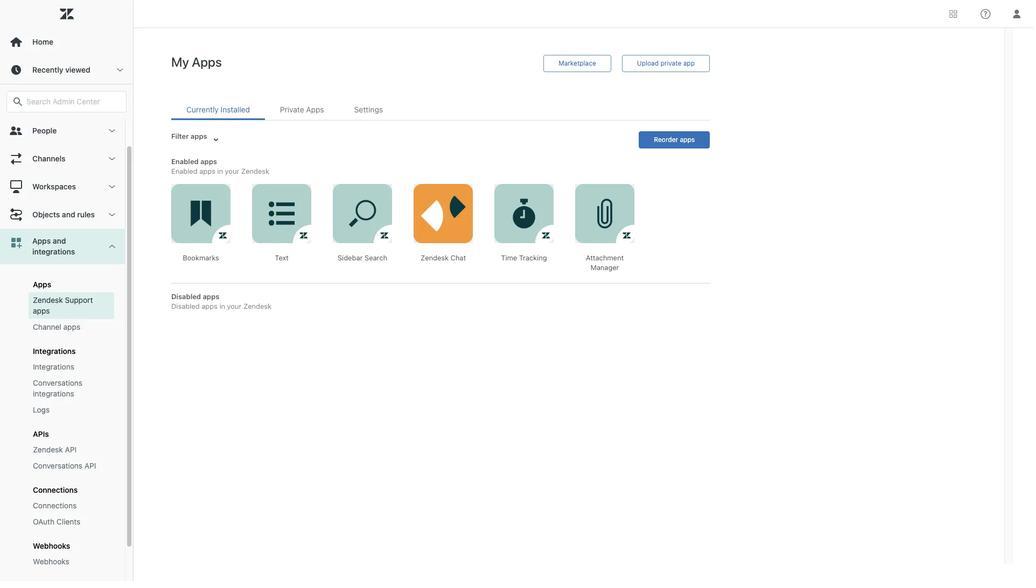 Task type: describe. For each thing, give the bounding box(es) containing it.
logs link
[[29, 402, 114, 419]]

zendesk api
[[33, 446, 77, 455]]

oauth clients link
[[29, 515, 114, 531]]

and for objects
[[62, 210, 75, 219]]

help image
[[981, 9, 991, 19]]

apps for apps "element"
[[33, 280, 51, 289]]

objects
[[32, 210, 60, 219]]

channel apps link
[[29, 319, 114, 336]]

apps and integrations group
[[0, 265, 125, 582]]

integrations element inside integrations link
[[33, 362, 74, 373]]

integrations inside conversations integrations
[[33, 390, 74, 399]]

integrations inside dropdown button
[[32, 247, 75, 256]]

zendesk products image
[[950, 10, 957, 18]]

Search Admin Center field
[[26, 97, 120, 107]]

conversations for integrations
[[33, 379, 82, 388]]

user menu image
[[1010, 7, 1024, 21]]

recently viewed
[[32, 65, 90, 74]]

and for apps
[[53, 237, 66, 246]]

apps and integrations button
[[0, 229, 125, 265]]

none search field inside primary element
[[1, 91, 132, 113]]

1 webhooks element from the top
[[33, 542, 70, 551]]

zendesk api element
[[33, 445, 77, 456]]

apps and integrations
[[32, 237, 75, 256]]

2 webhooks from the top
[[33, 558, 69, 567]]

1 connections element from the top
[[33, 486, 78, 495]]

people
[[32, 126, 57, 135]]

viewed
[[65, 65, 90, 74]]

channel apps element
[[33, 322, 80, 333]]

apps inside channel apps "element"
[[63, 323, 80, 332]]

oauth
[[33, 518, 54, 527]]

integrations link
[[29, 359, 114, 376]]

conversations api
[[33, 462, 96, 471]]

connections for 2nd connections 'element' from the top of the apps and integrations group
[[33, 502, 77, 511]]

connections for 2nd connections 'element' from the bottom of the apps and integrations group
[[33, 486, 78, 495]]

api for zendesk api
[[65, 446, 77, 455]]

clients
[[57, 518, 80, 527]]

home
[[32, 37, 53, 46]]

apis
[[33, 430, 49, 439]]



Task type: locate. For each thing, give the bounding box(es) containing it.
webhooks link
[[29, 554, 114, 571]]

integrations
[[33, 347, 76, 356], [33, 363, 74, 372]]

api inside conversations api element
[[85, 462, 96, 471]]

1 vertical spatial integrations
[[33, 390, 74, 399]]

conversations
[[33, 379, 82, 388], [33, 462, 82, 471]]

conversations integrations link
[[29, 376, 114, 402]]

integrations element up integrations link
[[33, 347, 76, 356]]

apps inside zendesk support apps
[[33, 307, 50, 316]]

2 connections from the top
[[33, 502, 77, 511]]

1 vertical spatial conversations
[[33, 462, 82, 471]]

logs
[[33, 406, 50, 415]]

apps inside group
[[33, 280, 51, 289]]

tree containing people
[[0, 117, 133, 582]]

api up "conversations api" link
[[65, 446, 77, 455]]

0 vertical spatial webhooks element
[[33, 542, 70, 551]]

apps inside apps and integrations
[[32, 237, 51, 246]]

zendesk for zendesk api
[[33, 446, 63, 455]]

zendesk support apps link
[[29, 293, 114, 319]]

1 vertical spatial api
[[85, 462, 96, 471]]

connections up oauth clients
[[33, 502, 77, 511]]

and down "objects and rules" dropdown button
[[53, 237, 66, 246]]

conversations down integrations link
[[33, 379, 82, 388]]

connections element up oauth clients
[[33, 501, 77, 512]]

0 vertical spatial integrations element
[[33, 347, 76, 356]]

conversations api link
[[29, 458, 114, 475]]

zendesk for zendesk support apps
[[33, 296, 63, 305]]

1 conversations from the top
[[33, 379, 82, 388]]

workspaces button
[[0, 173, 125, 201]]

1 vertical spatial webhooks element
[[33, 557, 69, 568]]

apps element
[[33, 280, 51, 289]]

apps
[[32, 237, 51, 246], [33, 280, 51, 289]]

1 horizontal spatial api
[[85, 462, 96, 471]]

oauth clients
[[33, 518, 80, 527]]

connections up connections link
[[33, 486, 78, 495]]

recently viewed button
[[0, 56, 133, 84]]

channel apps
[[33, 323, 80, 332]]

zendesk
[[33, 296, 63, 305], [33, 446, 63, 455]]

integrations for the integrations element within integrations link
[[33, 363, 74, 372]]

1 vertical spatial webhooks
[[33, 558, 69, 567]]

2 webhooks element from the top
[[33, 557, 69, 568]]

1 webhooks from the top
[[33, 542, 70, 551]]

0 vertical spatial integrations
[[32, 247, 75, 256]]

1 integrations element from the top
[[33, 347, 76, 356]]

1 vertical spatial apps
[[33, 280, 51, 289]]

rules
[[77, 210, 95, 219]]

tree
[[0, 117, 133, 582]]

api for conversations api
[[85, 462, 96, 471]]

support
[[65, 296, 93, 305]]

integrations up logs
[[33, 390, 74, 399]]

integrations up integrations link
[[33, 347, 76, 356]]

0 vertical spatial api
[[65, 446, 77, 455]]

tree inside primary element
[[0, 117, 133, 582]]

1 vertical spatial and
[[53, 237, 66, 246]]

1 integrations from the top
[[33, 347, 76, 356]]

api down zendesk api link at the bottom of the page
[[85, 462, 96, 471]]

api inside zendesk api element
[[65, 446, 77, 455]]

connections
[[33, 486, 78, 495], [33, 502, 77, 511]]

0 horizontal spatial apps
[[33, 307, 50, 316]]

1 zendesk from the top
[[33, 296, 63, 305]]

home button
[[0, 28, 133, 56]]

and
[[62, 210, 75, 219], [53, 237, 66, 246]]

connections element
[[33, 486, 78, 495], [33, 501, 77, 512]]

conversations down zendesk api element on the left of page
[[33, 462, 82, 471]]

apps down zendesk support apps link
[[63, 323, 80, 332]]

connections element up connections link
[[33, 486, 78, 495]]

recently
[[32, 65, 63, 74]]

logs element
[[33, 405, 50, 416]]

1 vertical spatial apps
[[63, 323, 80, 332]]

2 connections element from the top
[[33, 501, 77, 512]]

2 integrations element from the top
[[33, 362, 74, 373]]

0 vertical spatial integrations
[[33, 347, 76, 356]]

apps for apps and integrations
[[32, 237, 51, 246]]

channels
[[32, 154, 66, 163]]

None search field
[[1, 91, 132, 113]]

0 vertical spatial conversations
[[33, 379, 82, 388]]

tree item containing apps and integrations
[[0, 229, 125, 582]]

integrations up conversations integrations on the left bottom of the page
[[33, 363, 74, 372]]

primary element
[[0, 0, 134, 582]]

conversations for api
[[33, 462, 82, 471]]

tree item inside tree
[[0, 229, 125, 582]]

apps up zendesk support apps
[[33, 280, 51, 289]]

integrations for 2nd the integrations element from the bottom
[[33, 347, 76, 356]]

0 vertical spatial zendesk
[[33, 296, 63, 305]]

1 vertical spatial connections element
[[33, 501, 77, 512]]

1 horizontal spatial apps
[[63, 323, 80, 332]]

integrations element up conversations integrations on the left bottom of the page
[[33, 362, 74, 373]]

2 integrations from the top
[[33, 363, 74, 372]]

0 vertical spatial connections
[[33, 486, 78, 495]]

integrations
[[32, 247, 75, 256], [33, 390, 74, 399]]

0 vertical spatial connections element
[[33, 486, 78, 495]]

workspaces
[[32, 182, 76, 191]]

apis element
[[33, 430, 49, 439]]

zendesk api link
[[29, 442, 114, 458]]

conversations integrations element
[[33, 378, 110, 400]]

zendesk down apis at the left of the page
[[33, 446, 63, 455]]

integrations up apps "element"
[[32, 247, 75, 256]]

tree item
[[0, 229, 125, 582]]

and left rules
[[62, 210, 75, 219]]

0 vertical spatial apps
[[32, 237, 51, 246]]

integrations element
[[33, 347, 76, 356], [33, 362, 74, 373]]

apps down "objects"
[[32, 237, 51, 246]]

connections link
[[29, 498, 114, 515]]

webhooks
[[33, 542, 70, 551], [33, 558, 69, 567]]

1 vertical spatial integrations element
[[33, 362, 74, 373]]

people button
[[0, 117, 125, 145]]

channels button
[[0, 145, 125, 173]]

1 vertical spatial integrations
[[33, 363, 74, 372]]

apps up channel
[[33, 307, 50, 316]]

conversations api element
[[33, 461, 96, 472]]

api
[[65, 446, 77, 455], [85, 462, 96, 471]]

zendesk support apps element
[[33, 295, 110, 317]]

0 vertical spatial and
[[62, 210, 75, 219]]

objects and rules
[[32, 210, 95, 219]]

0 vertical spatial webhooks
[[33, 542, 70, 551]]

channel
[[33, 323, 61, 332]]

0 vertical spatial apps
[[33, 307, 50, 316]]

zendesk inside zendesk support apps
[[33, 296, 63, 305]]

webhooks element
[[33, 542, 70, 551], [33, 557, 69, 568]]

and inside apps and integrations
[[53, 237, 66, 246]]

1 connections from the top
[[33, 486, 78, 495]]

oauth clients element
[[33, 517, 80, 528]]

zendesk support apps
[[33, 296, 93, 316]]

objects and rules button
[[0, 201, 125, 229]]

conversations integrations
[[33, 379, 82, 399]]

0 horizontal spatial api
[[65, 446, 77, 455]]

1 vertical spatial connections
[[33, 502, 77, 511]]

2 conversations from the top
[[33, 462, 82, 471]]

2 zendesk from the top
[[33, 446, 63, 455]]

1 vertical spatial zendesk
[[33, 446, 63, 455]]

apps
[[33, 307, 50, 316], [63, 323, 80, 332]]

zendesk down apps "element"
[[33, 296, 63, 305]]



Task type: vqa. For each thing, say whether or not it's contained in the screenshot.
Channel apps element in the bottom of the page
yes



